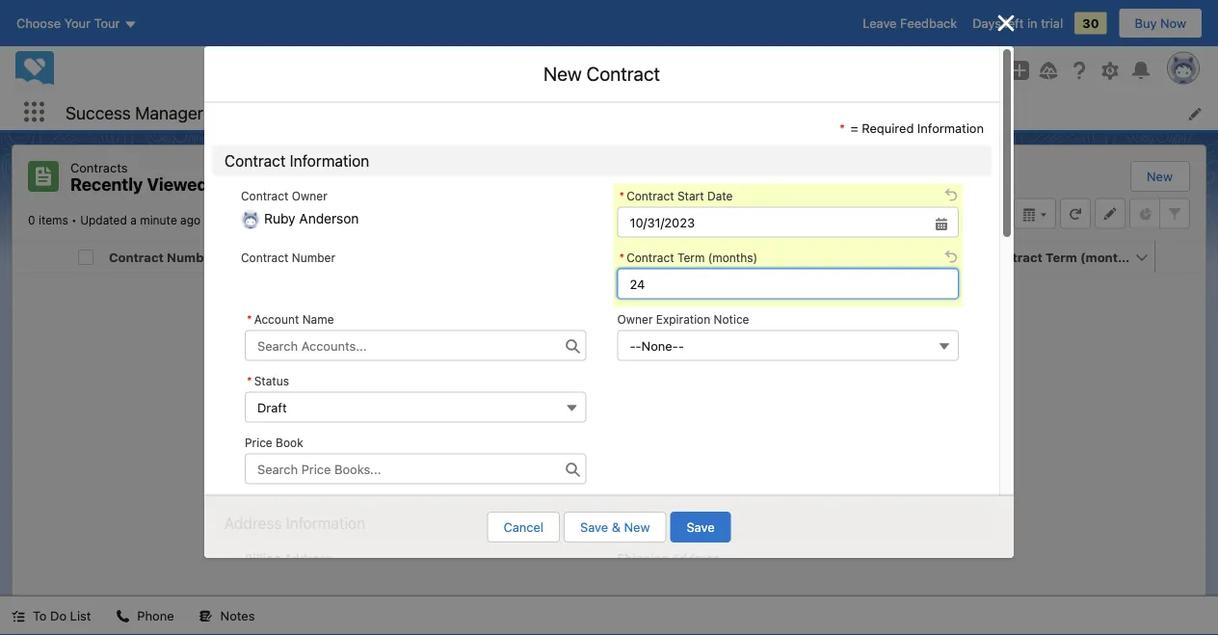 Task type: vqa. For each thing, say whether or not it's contained in the screenshot.
'$20,000.00 Close Date: 10/11/2023'
no



Task type: describe. For each thing, give the bounding box(es) containing it.
* for * = required information
[[839, 120, 845, 135]]

action image
[[1156, 241, 1206, 272]]

term inside button
[[1046, 250, 1077, 264]]

=
[[851, 120, 858, 135]]

book
[[276, 436, 303, 450]]

owner expiration notice
[[617, 313, 749, 326]]

to
[[33, 609, 47, 623]]

new for new
[[1147, 169, 1173, 184]]

contacts
[[465, 105, 518, 119]]

feedback
[[900, 16, 957, 30]]

cell inside recently viewed|contracts|list view element
[[70, 241, 101, 273]]

home link
[[227, 94, 284, 130]]

calendar list item
[[660, 94, 761, 130]]

viewed
[[555, 402, 596, 416]]

account inside button
[[286, 250, 338, 264]]

account name
[[286, 250, 377, 264]]

cancel button
[[487, 512, 560, 543]]

notes
[[220, 609, 255, 623]]

* = required information
[[839, 120, 984, 135]]

do
[[50, 609, 67, 623]]

1 vertical spatial name
[[302, 313, 334, 326]]

days
[[973, 16, 1001, 30]]

updated
[[80, 213, 127, 227]]

left
[[1005, 16, 1024, 30]]

1 horizontal spatial contract number
[[241, 251, 335, 265]]

to do list
[[33, 609, 91, 623]]

in
[[1027, 16, 1038, 30]]

display as table image
[[1014, 198, 1056, 229]]

trial
[[1041, 16, 1063, 30]]

2 vertical spatial new
[[624, 520, 650, 534]]

status element
[[454, 241, 641, 273]]

you haven't viewed any contracts recently. try switching list views.
[[484, 402, 734, 435]]

analytics
[[782, 105, 835, 120]]

recently viewed status
[[28, 213, 80, 227]]

contract term (months)
[[988, 250, 1138, 264]]

a
[[130, 213, 137, 227]]

0 vertical spatial group
[[954, 59, 995, 82]]

contract number button
[[101, 241, 257, 272]]

buy now button
[[1118, 8, 1203, 39]]

1 horizontal spatial owner
[[617, 313, 653, 326]]

Search Recently Viewed list view. search field
[[732, 198, 964, 229]]

date for contract start date
[[730, 250, 759, 264]]

information for contract information
[[290, 151, 369, 170]]

recently viewed|contracts|list view element
[[12, 145, 1207, 597]]

number inside button
[[167, 250, 217, 264]]

phone
[[137, 609, 174, 623]]

0 horizontal spatial contracts
[[70, 160, 128, 174]]

list item containing *
[[761, 94, 891, 130]]

* analytics
[[772, 105, 835, 120]]

leave
[[863, 16, 897, 30]]

list
[[621, 420, 638, 435]]

calendar
[[672, 105, 724, 119]]

phone button
[[104, 597, 186, 635]]

home
[[238, 105, 273, 119]]

save button
[[670, 512, 731, 543]]

success manager
[[66, 102, 203, 123]]

viewed
[[147, 174, 208, 195]]

leave feedback link
[[863, 16, 957, 30]]

action element
[[1156, 241, 1206, 273]]

* for * contract term (months)
[[619, 251, 625, 265]]

to do list button
[[0, 597, 103, 635]]

recently viewed
[[70, 174, 208, 195]]

item number element
[[13, 241, 70, 273]]

new for new contract
[[544, 62, 582, 85]]

30
[[1082, 16, 1099, 30]]

billing address
[[245, 552, 332, 565]]

success
[[66, 102, 131, 123]]

* for * analytics
[[772, 105, 778, 120]]

group containing *
[[617, 184, 959, 238]]

calendar link
[[660, 94, 736, 130]]

Owner Expiration Notice button
[[617, 330, 959, 361]]

contacts list item
[[454, 94, 555, 130]]

contract start date
[[637, 250, 759, 264]]

buy
[[1135, 16, 1157, 30]]

inverse image
[[995, 12, 1018, 35]]

any
[[600, 402, 620, 416]]

minute
[[140, 213, 177, 227]]

(months) inside button
[[1081, 250, 1138, 264]]

ago
[[180, 213, 201, 227]]

address for shipping address
[[672, 552, 720, 565]]

views.
[[642, 420, 678, 435]]

haven't
[[509, 402, 552, 416]]

switching
[[562, 420, 618, 435]]

contacts link
[[454, 94, 529, 130]]

now
[[1160, 16, 1186, 30]]

address information
[[225, 514, 365, 532]]

address for billing address
[[284, 552, 332, 565]]

save for save & new
[[580, 520, 608, 534]]

•
[[71, 213, 77, 227]]

1 - from the left
[[630, 338, 636, 353]]

contract end date
[[812, 250, 926, 264]]

manager
[[135, 102, 203, 123]]



Task type: locate. For each thing, give the bounding box(es) containing it.
status
[[254, 374, 289, 388]]

start up contract start date
[[677, 189, 704, 203]]

date
[[707, 189, 733, 203], [730, 250, 759, 264], [897, 250, 926, 264]]

save & new
[[580, 520, 650, 534]]

required
[[862, 120, 914, 135]]

new up contracts link
[[544, 62, 582, 85]]

group up 'contract start date' element
[[617, 184, 959, 238]]

1 horizontal spatial address
[[284, 552, 332, 565]]

contracts up 'views.'
[[624, 402, 681, 416]]

0 horizontal spatial text default image
[[12, 610, 25, 623]]

new inside recently viewed|contracts|list view element
[[1147, 169, 1173, 184]]

price
[[245, 436, 272, 450]]

1 horizontal spatial number
[[292, 251, 335, 265]]

--none--
[[630, 338, 684, 353]]

2 vertical spatial contracts
[[624, 402, 681, 416]]

* for * account name
[[247, 313, 252, 326]]

0 horizontal spatial owner
[[292, 189, 327, 203]]

owner up --none--
[[617, 313, 653, 326]]

1 horizontal spatial name
[[341, 250, 377, 264]]

contract inside "group"
[[627, 189, 674, 203]]

0 horizontal spatial new
[[544, 62, 582, 85]]

term down display as table image
[[1046, 250, 1077, 264]]

cancel
[[504, 520, 544, 534]]

* contract start date
[[619, 189, 733, 203]]

save inside button
[[687, 520, 715, 534]]

contract end date button
[[805, 241, 959, 272]]

try
[[540, 420, 559, 435]]

* left =
[[839, 120, 845, 135]]

name inside button
[[341, 250, 377, 264]]

new
[[544, 62, 582, 85], [1147, 169, 1173, 184], [624, 520, 650, 534]]

date inside button
[[897, 250, 926, 264]]

chatter
[[296, 105, 339, 119]]

save for save
[[687, 520, 715, 534]]

new contract
[[544, 62, 660, 85]]

account up * account name
[[286, 250, 338, 264]]

address down address information
[[284, 552, 332, 565]]

2 text default image from the left
[[116, 610, 130, 623]]

number down ago
[[167, 250, 217, 264]]

* left status
[[247, 374, 252, 388]]

0 items • updated a minute ago
[[28, 213, 201, 227]]

1 vertical spatial group
[[617, 184, 959, 238]]

new right &
[[624, 520, 650, 534]]

recently
[[70, 174, 143, 195]]

contract number up * account name
[[241, 251, 335, 265]]

text default image left to
[[12, 610, 25, 623]]

0 horizontal spatial number
[[167, 250, 217, 264]]

1 horizontal spatial save
[[687, 520, 715, 534]]

0 horizontal spatial address
[[225, 514, 282, 532]]

days left in trial
[[973, 16, 1063, 30]]

list containing home
[[227, 94, 1218, 130]]

1 horizontal spatial contracts
[[566, 105, 623, 119]]

start inside "group"
[[677, 189, 704, 203]]

shipping address
[[617, 552, 720, 565]]

date up 'contract start date' element
[[707, 189, 733, 203]]

information up the billing address
[[286, 514, 365, 532]]

contracts link
[[555, 94, 635, 130]]

-
[[630, 338, 636, 353], [636, 338, 642, 353], [678, 338, 684, 353]]

items
[[38, 213, 68, 227]]

0 horizontal spatial term
[[677, 251, 705, 265]]

save & new button
[[564, 512, 666, 543]]

contract
[[586, 62, 660, 85], [225, 151, 286, 170], [241, 189, 289, 203], [627, 189, 674, 203], [109, 250, 164, 264], [637, 250, 692, 264], [812, 250, 867, 264], [988, 250, 1043, 264], [241, 251, 289, 265], [627, 251, 674, 265]]

notes button
[[188, 597, 266, 635]]

None search field
[[732, 198, 964, 229]]

1 vertical spatial contracts
[[70, 160, 128, 174]]

date for contract end date
[[897, 250, 926, 264]]

status
[[484, 400, 734, 437]]

date inside "group"
[[707, 189, 733, 203]]

1 text default image from the left
[[12, 610, 25, 623]]

contracts list item
[[555, 94, 660, 130]]

contracts inside you haven't viewed any contracts recently. try switching list views.
[[624, 402, 681, 416]]

1 vertical spatial information
[[290, 151, 369, 170]]

text default image for phone
[[116, 610, 130, 623]]

leave feedback
[[863, 16, 957, 30]]

accounts list item
[[351, 94, 454, 130]]

account name element
[[279, 241, 454, 273]]

group down days
[[954, 59, 995, 82]]

contract owner
[[241, 189, 327, 203]]

(months) left action 'image'
[[1081, 250, 1138, 264]]

0 vertical spatial name
[[341, 250, 377, 264]]

contracts down new contract
[[566, 105, 623, 119]]

None text field
[[617, 207, 959, 238], [617, 268, 959, 299], [617, 207, 959, 238], [617, 268, 959, 299]]

start inside contract start date button
[[695, 250, 726, 264]]

1 horizontal spatial text default image
[[116, 610, 130, 623]]

contract end date element
[[805, 241, 980, 273]]

contract term (months) element
[[980, 241, 1167, 273]]

contracts up updated
[[70, 160, 128, 174]]

account up status
[[254, 313, 299, 326]]

text default image
[[199, 610, 213, 623]]

number
[[167, 250, 217, 264], [292, 251, 335, 265]]

0 vertical spatial owner
[[292, 189, 327, 203]]

0 vertical spatial new
[[544, 62, 582, 85]]

* status
[[247, 374, 289, 388]]

1 horizontal spatial new
[[624, 520, 650, 534]]

accounts link
[[351, 94, 429, 130]]

* inside "group"
[[619, 189, 625, 203]]

owner down contract information
[[292, 189, 327, 203]]

list item
[[761, 94, 891, 130]]

billing
[[245, 552, 281, 565]]

item number image
[[13, 241, 70, 272]]

save left &
[[580, 520, 608, 534]]

contracts inside list item
[[566, 105, 623, 119]]

contract start date element
[[629, 241, 816, 273]]

text default image inside to do list button
[[12, 610, 25, 623]]

none-
[[641, 338, 678, 353]]

contract number element
[[101, 241, 290, 273]]

information
[[917, 120, 984, 135], [290, 151, 369, 170], [286, 514, 365, 532]]

contracts
[[566, 105, 623, 119], [70, 160, 128, 174], [624, 402, 681, 416]]

expiration
[[656, 313, 710, 326]]

start
[[677, 189, 704, 203], [695, 250, 726, 264]]

you
[[484, 402, 506, 416]]

account
[[286, 250, 338, 264], [254, 313, 299, 326]]

new up action 'image'
[[1147, 169, 1173, 184]]

1 vertical spatial owner
[[617, 313, 653, 326]]

0 horizontal spatial save
[[580, 520, 608, 534]]

end
[[870, 250, 894, 264]]

date inside button
[[730, 250, 759, 264]]

1 horizontal spatial (months)
[[1081, 250, 1138, 264]]

accounts
[[363, 105, 417, 119]]

status containing you haven't viewed any contracts recently.
[[484, 400, 734, 437]]

text default image inside phone button
[[116, 610, 130, 623]]

save inside button
[[580, 520, 608, 534]]

date right end on the right top
[[897, 250, 926, 264]]

contract term (months) button
[[980, 241, 1138, 272]]

* up the * status
[[247, 313, 252, 326]]

term
[[1046, 250, 1077, 264], [677, 251, 705, 265]]

3 - from the left
[[678, 338, 684, 353]]

address down save button
[[672, 552, 720, 565]]

start up notice
[[695, 250, 726, 264]]

* down contracts list item on the top of the page
[[619, 189, 625, 203]]

save up shipping address at the right bottom of page
[[687, 520, 715, 534]]

contract number inside button
[[109, 250, 217, 264]]

text default image for to do list
[[12, 610, 25, 623]]

(months) up notice
[[708, 251, 758, 265]]

1 vertical spatial start
[[695, 250, 726, 264]]

new button
[[1132, 162, 1188, 191]]

0 vertical spatial information
[[917, 120, 984, 135]]

1 vertical spatial new
[[1147, 169, 1173, 184]]

contract start date button
[[629, 241, 784, 272]]

* left contract start date
[[619, 251, 625, 265]]

0 vertical spatial contracts
[[566, 105, 623, 119]]

* account name
[[247, 313, 334, 326]]

&
[[612, 520, 621, 534]]

date up notice
[[730, 250, 759, 264]]

save
[[580, 520, 608, 534], [687, 520, 715, 534]]

text default image left phone
[[116, 610, 130, 623]]

price book
[[245, 436, 303, 450]]

information right required
[[917, 120, 984, 135]]

cell
[[70, 241, 101, 273]]

address up billing at the left bottom
[[225, 514, 282, 532]]

1 save from the left
[[580, 520, 608, 534]]

* for * status
[[247, 374, 252, 388]]

0 vertical spatial start
[[677, 189, 704, 203]]

text default image
[[12, 610, 25, 623], [116, 610, 130, 623]]

term up the expiration
[[677, 251, 705, 265]]

list view controls image
[[968, 198, 1010, 229]]

2 save from the left
[[687, 520, 715, 534]]

2 horizontal spatial address
[[672, 552, 720, 565]]

group
[[954, 59, 995, 82], [617, 184, 959, 238]]

1 vertical spatial account
[[254, 313, 299, 326]]

information for address information
[[286, 514, 365, 532]]

name
[[341, 250, 377, 264], [302, 313, 334, 326]]

* for * contract start date
[[619, 189, 625, 203]]

chatter link
[[284, 94, 351, 130]]

recently.
[[684, 402, 734, 416]]

0
[[28, 213, 35, 227]]

* left analytics
[[772, 105, 778, 120]]

2 vertical spatial information
[[286, 514, 365, 532]]

2 - from the left
[[636, 338, 642, 353]]

* inside list item
[[772, 105, 778, 120]]

account name button
[[279, 241, 433, 272]]

number up * account name
[[292, 251, 335, 265]]

list
[[227, 94, 1218, 130]]

0 vertical spatial account
[[286, 250, 338, 264]]

buy now
[[1135, 16, 1186, 30]]

status inside recently viewed|contracts|list view element
[[484, 400, 734, 437]]

0 horizontal spatial name
[[302, 313, 334, 326]]

(months)
[[1081, 250, 1138, 264], [708, 251, 758, 265]]

2 horizontal spatial new
[[1147, 169, 1173, 184]]

* contract term (months)
[[619, 251, 758, 265]]

contract number down minute
[[109, 250, 217, 264]]

contract information
[[225, 151, 369, 170]]

information down the chatter link
[[290, 151, 369, 170]]

1 horizontal spatial term
[[1046, 250, 1077, 264]]

notice
[[714, 313, 749, 326]]

2 horizontal spatial contracts
[[624, 402, 681, 416]]

list
[[70, 609, 91, 623]]

*
[[772, 105, 778, 120], [839, 120, 845, 135], [619, 189, 625, 203], [619, 251, 625, 265], [247, 313, 252, 326], [247, 374, 252, 388]]

contract inside button
[[812, 250, 867, 264]]

0 horizontal spatial (months)
[[708, 251, 758, 265]]

0 horizontal spatial contract number
[[109, 250, 217, 264]]



